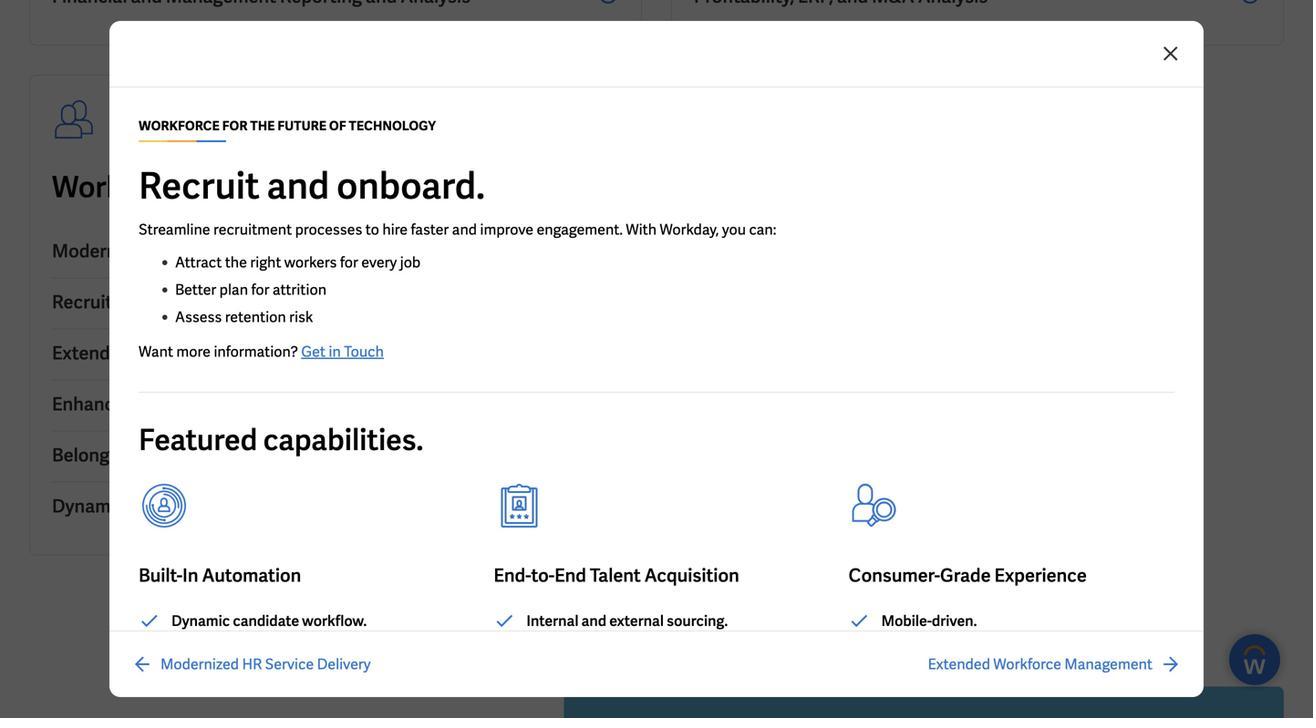 Task type: describe. For each thing, give the bounding box(es) containing it.
every
[[361, 253, 397, 272]]

modernized hr service delivery button for recruit and onboard
[[52, 228, 619, 279]]

technology
[[349, 118, 436, 134]]

dynamic skills curation
[[52, 495, 249, 519]]

featured capabilities.
[[139, 421, 424, 459]]

service inside recruit and onboard. dialog
[[265, 655, 314, 675]]

workforce for bottommost extended workforce management button
[[994, 655, 1062, 675]]

experience for consumer-grade experience
[[995, 564, 1087, 588]]

processes
[[295, 220, 362, 239]]

0 vertical spatial modernized hr service delivery
[[52, 239, 316, 263]]

mobile-driven. allow candidates to search and apply for jobs from anywhere.
[[882, 612, 1147, 675]]

you
[[722, 220, 746, 239]]

in
[[182, 564, 198, 588]]

the
[[250, 118, 275, 134]]

dynamic for dynamic skills curation
[[52, 495, 125, 519]]

streamline recruitment processes to hire faster and improve engagement. with workday, you can:
[[139, 220, 777, 239]]

right
[[250, 253, 281, 272]]

for right plan
[[251, 281, 270, 300]]

recruit and onboard.
[[139, 162, 485, 210]]

built-
[[139, 564, 182, 588]]

get
[[301, 343, 326, 362]]

modernized hr service delivery button for extended workforce management
[[131, 654, 371, 676]]

extended for extended workforce management button to the top
[[52, 342, 131, 365]]

attract the right workers for every job better plan for attrition assess retention risk
[[175, 253, 421, 327]]

diversity
[[174, 444, 247, 468]]

recruit for recruit and onboard.
[[139, 162, 260, 210]]

talent
[[590, 564, 641, 588]]

the inside "attract the right workers for every job better plan for attrition assess retention risk"
[[225, 253, 247, 272]]

built-in automation
[[139, 564, 301, 588]]

and for recruit and onboard
[[116, 291, 147, 314]]

internal
[[527, 612, 579, 631]]

delivery inside recruit and onboard. dialog
[[317, 655, 371, 675]]

0 horizontal spatial modernized
[[52, 239, 151, 263]]

recruit for recruit and onboard
[[52, 291, 112, 314]]

future
[[278, 118, 327, 134]]

can:
[[749, 220, 777, 239]]

candidates
[[922, 634, 995, 653]]

0 vertical spatial hr
[[154, 239, 179, 263]]

dynamic candidate workflow.
[[172, 612, 370, 631]]

engagement.
[[537, 220, 623, 239]]

experience for enhanced employee experience
[[223, 393, 316, 416]]

for inside mobile-driven. allow candidates to search and apply for jobs from anywhere.
[[1129, 634, 1147, 653]]

0 vertical spatial extended workforce management button
[[52, 330, 619, 381]]

touch
[[344, 343, 384, 362]]

idc infobrief for tech image
[[564, 687, 1284, 719]]

assess
[[175, 308, 222, 327]]

end
[[555, 564, 587, 588]]

driven.
[[932, 612, 977, 631]]

anywhere.
[[947, 656, 1014, 675]]

enhanced employee experience button
[[52, 381, 619, 432]]

curation
[[176, 495, 249, 519]]

end-
[[494, 564, 531, 588]]

acquisition
[[645, 564, 740, 588]]

extended workforce management for bottommost extended workforce management button
[[928, 655, 1153, 675]]

technology
[[416, 168, 568, 206]]

recruitment
[[213, 220, 292, 239]]

extended workforce management for extended workforce management button to the top
[[52, 342, 335, 365]]

automation
[[202, 564, 301, 588]]

of
[[329, 118, 346, 134]]

jobs
[[882, 656, 910, 675]]

hire
[[383, 220, 408, 239]]

to-
[[531, 564, 555, 588]]

allow
[[882, 634, 919, 653]]

internal and external sourcing.
[[527, 612, 728, 631]]

recruit and onboard
[[52, 291, 224, 314]]

enhanced
[[52, 393, 135, 416]]

management for bottommost extended workforce management button
[[1065, 655, 1153, 675]]

dynamic for dynamic candidate workflow.
[[172, 612, 230, 631]]

onboard.
[[337, 162, 485, 210]]

retention
[[225, 308, 286, 327]]

sourcing.
[[667, 612, 728, 631]]

for up "recruitment"
[[197, 168, 234, 206]]



Task type: vqa. For each thing, say whether or not it's contained in the screenshot.
Learn More
no



Task type: locate. For each thing, give the bounding box(es) containing it.
dynamic inside recruit and onboard. dialog
[[172, 612, 230, 631]]

the up plan
[[225, 253, 247, 272]]

experience
[[223, 393, 316, 416], [995, 564, 1087, 588]]

experience up featured capabilities.
[[223, 393, 316, 416]]

1 horizontal spatial dynamic
[[172, 612, 230, 631]]

search
[[1015, 634, 1059, 653]]

modernized hr service delivery button up attrition
[[52, 228, 619, 279]]

modernized hr service delivery down candidate
[[161, 655, 371, 675]]

extended workforce management down the search
[[928, 655, 1153, 675]]

modernized
[[52, 239, 151, 263], [161, 655, 239, 675]]

workforce for extended workforce management button to the top
[[134, 342, 221, 365]]

management inside recruit and onboard. dialog
[[1065, 655, 1153, 675]]

1 horizontal spatial to
[[998, 634, 1012, 653]]

apply
[[1090, 634, 1126, 653]]

0 horizontal spatial to
[[366, 220, 379, 239]]

to left hire
[[366, 220, 379, 239]]

hr inside recruit and onboard. dialog
[[242, 655, 262, 675]]

from
[[913, 656, 944, 675]]

the up "recruitment"
[[240, 168, 285, 206]]

extended inside recruit and onboard. dialog
[[928, 655, 991, 675]]

0 horizontal spatial delivery
[[248, 239, 316, 263]]

0 vertical spatial dynamic
[[52, 495, 125, 519]]

modernized hr service delivery button down candidate
[[131, 654, 371, 676]]

1 vertical spatial modernized hr service delivery
[[161, 655, 371, 675]]

0 vertical spatial modernized
[[52, 239, 151, 263]]

service
[[183, 239, 245, 263], [265, 655, 314, 675]]

end-to-end talent acquisition
[[494, 564, 740, 588]]

with
[[626, 220, 657, 239]]

delivery up attrition
[[248, 239, 316, 263]]

featured
[[139, 421, 258, 459]]

in
[[329, 343, 341, 362]]

the
[[240, 168, 285, 206], [225, 253, 247, 272]]

1 vertical spatial to
[[998, 634, 1012, 653]]

0 vertical spatial service
[[183, 239, 245, 263]]

of
[[383, 168, 410, 206]]

extended down candidates
[[928, 655, 991, 675]]

modernized up recruit and onboard
[[52, 239, 151, 263]]

and up skills
[[139, 444, 170, 468]]

service up better
[[183, 239, 245, 263]]

1 vertical spatial delivery
[[317, 655, 371, 675]]

management down risk
[[225, 342, 335, 365]]

2 vertical spatial workforce
[[994, 655, 1062, 675]]

dynamic
[[52, 495, 125, 519], [172, 612, 230, 631]]

and for belonging and diversity
[[139, 444, 170, 468]]

recruit and onboard. dialog
[[0, 0, 1314, 719]]

to inside mobile-driven. allow candidates to search and apply for jobs from anywhere.
[[998, 634, 1012, 653]]

to left the search
[[998, 634, 1012, 653]]

1 vertical spatial modernized
[[161, 655, 239, 675]]

future
[[290, 168, 377, 206]]

and up processes
[[267, 162, 330, 210]]

enhanced employee experience
[[52, 393, 316, 416]]

workforce
[[139, 118, 220, 134]]

extended up enhanced
[[52, 342, 131, 365]]

and inside mobile-driven. allow candidates to search and apply for jobs from anywhere.
[[1062, 634, 1087, 653]]

capabilities.
[[263, 421, 424, 459]]

1 vertical spatial workforce
[[134, 342, 221, 365]]

dynamic down in
[[172, 612, 230, 631]]

risk
[[289, 308, 313, 327]]

0 horizontal spatial experience
[[223, 393, 316, 416]]

extended
[[52, 342, 131, 365], [928, 655, 991, 675]]

for
[[222, 118, 248, 134]]

0 horizontal spatial extended
[[52, 342, 131, 365]]

and right internal
[[582, 612, 607, 631]]

for right the apply
[[1129, 634, 1147, 653]]

0 horizontal spatial management
[[225, 342, 335, 365]]

1 horizontal spatial modernized
[[161, 655, 239, 675]]

attract
[[175, 253, 222, 272]]

workforce down assess at the left of page
[[134, 342, 221, 365]]

modernized hr service delivery inside recruit and onboard. dialog
[[161, 655, 371, 675]]

extended workforce management button
[[52, 330, 619, 381], [928, 654, 1182, 676]]

0 horizontal spatial dynamic
[[52, 495, 125, 519]]

workforce down the search
[[994, 655, 1062, 675]]

0 vertical spatial modernized hr service delivery button
[[52, 228, 619, 279]]

0 vertical spatial experience
[[223, 393, 316, 416]]

0 horizontal spatial recruit
[[52, 291, 112, 314]]

workforce
[[52, 168, 191, 206], [134, 342, 221, 365], [994, 655, 1062, 675]]

dynamic skills curation button
[[52, 483, 619, 533]]

attrition
[[273, 281, 327, 300]]

1 vertical spatial extended workforce management
[[928, 655, 1153, 675]]

1 vertical spatial the
[[225, 253, 247, 272]]

0 horizontal spatial extended workforce management
[[52, 342, 335, 365]]

workforce for the future of technology
[[139, 118, 436, 134]]

workday,
[[660, 220, 719, 239]]

want more information? get in touch
[[139, 343, 384, 362]]

modernized hr service delivery button
[[52, 228, 619, 279], [131, 654, 371, 676]]

hr up better
[[154, 239, 179, 263]]

workforce inside recruit and onboard. dialog
[[994, 655, 1062, 675]]

management down the apply
[[1065, 655, 1153, 675]]

1 horizontal spatial hr
[[242, 655, 262, 675]]

grade
[[941, 564, 991, 588]]

candidate
[[233, 612, 299, 631]]

hr down candidate
[[242, 655, 262, 675]]

0 vertical spatial the
[[240, 168, 285, 206]]

1 vertical spatial modernized hr service delivery button
[[131, 654, 371, 676]]

better
[[175, 281, 216, 300]]

dynamic down belonging
[[52, 495, 125, 519]]

and right faster on the top left of the page
[[452, 220, 477, 239]]

to
[[366, 220, 379, 239], [998, 634, 1012, 653]]

extended workforce management
[[52, 342, 335, 365], [928, 655, 1153, 675]]

job
[[400, 253, 421, 272]]

1 vertical spatial extended workforce management button
[[928, 654, 1182, 676]]

1 vertical spatial recruit
[[52, 291, 112, 314]]

1 horizontal spatial extended
[[928, 655, 991, 675]]

and for internal and external sourcing.
[[582, 612, 607, 631]]

and left the apply
[[1062, 634, 1087, 653]]

experience up the search
[[995, 564, 1087, 588]]

extended for bottommost extended workforce management button
[[928, 655, 991, 675]]

extended workforce management inside recruit and onboard. dialog
[[928, 655, 1153, 675]]

external
[[610, 612, 664, 631]]

plan
[[220, 281, 248, 300]]

management for extended workforce management button to the top
[[225, 342, 335, 365]]

modernized hr service delivery
[[52, 239, 316, 263], [161, 655, 371, 675]]

workflow.
[[302, 612, 367, 631]]

want
[[139, 343, 173, 362]]

delivery
[[248, 239, 316, 263], [317, 655, 371, 675]]

1 horizontal spatial recruit
[[139, 162, 260, 210]]

experience inside button
[[223, 393, 316, 416]]

0 horizontal spatial service
[[183, 239, 245, 263]]

belonging and diversity button
[[52, 432, 619, 483]]

onboard
[[151, 291, 224, 314]]

workers
[[284, 253, 337, 272]]

0 vertical spatial extended workforce management
[[52, 342, 335, 365]]

0 vertical spatial delivery
[[248, 239, 316, 263]]

faster
[[411, 220, 449, 239]]

1 vertical spatial service
[[265, 655, 314, 675]]

0 vertical spatial to
[[366, 220, 379, 239]]

0 vertical spatial workforce
[[52, 168, 191, 206]]

modernized down candidate
[[161, 655, 239, 675]]

extended workforce management down assess at the left of page
[[52, 342, 335, 365]]

employee
[[139, 393, 220, 416]]

0 vertical spatial extended
[[52, 342, 131, 365]]

1 vertical spatial extended
[[928, 655, 991, 675]]

information?
[[214, 343, 298, 362]]

1 horizontal spatial management
[[1065, 655, 1153, 675]]

modernized hr service delivery button inside recruit and onboard. dialog
[[131, 654, 371, 676]]

mobile-
[[882, 612, 932, 631]]

modernized inside recruit and onboard. dialog
[[161, 655, 239, 675]]

management
[[225, 342, 335, 365], [1065, 655, 1153, 675]]

workforce for the future of technology
[[52, 168, 568, 206]]

for
[[197, 168, 234, 206], [340, 253, 358, 272], [251, 281, 270, 300], [1129, 634, 1147, 653]]

modernized hr service delivery up better
[[52, 239, 316, 263]]

service down dynamic candidate workflow.
[[265, 655, 314, 675]]

consumer-grade experience
[[849, 564, 1087, 588]]

workforce up streamline
[[52, 168, 191, 206]]

recruit inside dialog
[[139, 162, 260, 210]]

1 vertical spatial experience
[[995, 564, 1087, 588]]

recruit and onboard button
[[52, 279, 619, 330]]

belonging
[[52, 444, 135, 468]]

belonging and diversity
[[52, 444, 247, 468]]

consumer-
[[849, 564, 941, 588]]

0 vertical spatial recruit
[[139, 162, 260, 210]]

1 horizontal spatial experience
[[995, 564, 1087, 588]]

1 vertical spatial management
[[1065, 655, 1153, 675]]

dynamic inside button
[[52, 495, 125, 519]]

experience inside recruit and onboard. dialog
[[995, 564, 1087, 588]]

1 vertical spatial hr
[[242, 655, 262, 675]]

delivery down workflow.
[[317, 655, 371, 675]]

and
[[267, 162, 330, 210], [452, 220, 477, 239], [116, 291, 147, 314], [139, 444, 170, 468], [582, 612, 607, 631], [1062, 634, 1087, 653]]

1 horizontal spatial extended workforce management button
[[928, 654, 1182, 676]]

for left "every" on the left of the page
[[340, 253, 358, 272]]

0 horizontal spatial hr
[[154, 239, 179, 263]]

and up the want
[[116, 291, 147, 314]]

1 horizontal spatial service
[[265, 655, 314, 675]]

0 vertical spatial management
[[225, 342, 335, 365]]

1 horizontal spatial extended workforce management
[[928, 655, 1153, 675]]

recruit
[[139, 162, 260, 210], [52, 291, 112, 314]]

1 horizontal spatial delivery
[[317, 655, 371, 675]]

1 vertical spatial dynamic
[[172, 612, 230, 631]]

more
[[176, 343, 211, 362]]

streamline
[[139, 220, 210, 239]]

skills
[[129, 495, 173, 519]]

improve
[[480, 220, 534, 239]]

get in touch link
[[301, 343, 384, 362]]

and for recruit and onboard.
[[267, 162, 330, 210]]

0 horizontal spatial extended workforce management button
[[52, 330, 619, 381]]

recruit inside button
[[52, 291, 112, 314]]



